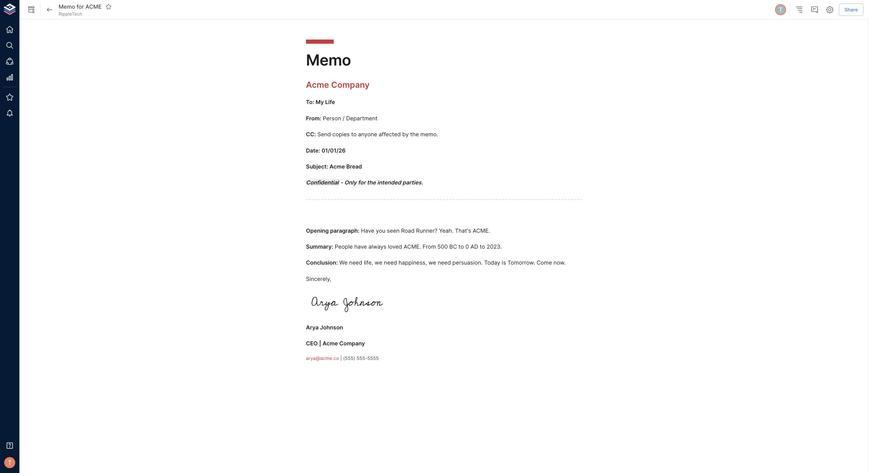 Task type: locate. For each thing, give the bounding box(es) containing it.
to
[[351, 131, 357, 138], [459, 243, 464, 250], [480, 243, 485, 250]]

happiness,
[[399, 259, 427, 266]]

1 horizontal spatial we
[[429, 259, 436, 266]]

copies
[[333, 131, 350, 138]]

we
[[375, 259, 382, 266], [429, 259, 436, 266]]

person
[[323, 115, 341, 122]]

for
[[77, 3, 84, 10], [358, 179, 366, 186]]

t
[[779, 6, 783, 13], [8, 459, 12, 467]]

0 horizontal spatial acme.
[[404, 243, 421, 250]]

we
[[339, 259, 348, 266]]

1 vertical spatial memo
[[306, 51, 351, 69]]

have
[[354, 243, 367, 250]]

need down loved
[[384, 259, 397, 266]]

the
[[410, 131, 419, 138], [367, 179, 376, 186]]

1 vertical spatial acme.
[[404, 243, 421, 250]]

1 horizontal spatial the
[[410, 131, 419, 138]]

1 horizontal spatial need
[[384, 259, 397, 266]]

|
[[319, 340, 321, 347], [340, 356, 342, 361]]

for right 'only'
[[358, 179, 366, 186]]

01/01/26
[[322, 147, 346, 154]]

cc: send copies to anyone affected by the memo.
[[306, 131, 438, 138]]

today
[[484, 259, 500, 266]]

1 horizontal spatial |
[[340, 356, 342, 361]]

1 horizontal spatial to
[[459, 243, 464, 250]]

sincerely,
[[306, 275, 331, 282]]

1 vertical spatial the
[[367, 179, 376, 186]]

1 vertical spatial |
[[340, 356, 342, 361]]

memo
[[59, 3, 75, 10], [306, 51, 351, 69]]

company
[[331, 80, 370, 90], [339, 340, 365, 347]]

the left the intended
[[367, 179, 376, 186]]

acme
[[306, 80, 329, 90], [330, 163, 345, 170], [323, 340, 338, 347]]

the right by
[[410, 131, 419, 138]]

to right ad
[[480, 243, 485, 250]]

1 horizontal spatial t
[[779, 6, 783, 13]]

0 vertical spatial acme
[[306, 80, 329, 90]]

0 horizontal spatial need
[[349, 259, 362, 266]]

arya@acme.co
[[306, 356, 339, 361]]

memo for acme
[[59, 3, 102, 10]]

johnson
[[320, 324, 343, 331]]

conclusion: we need life, we need happiness, we need persuasion. today is tomorrow. come now.
[[306, 259, 566, 266]]

ceo | acme company
[[306, 340, 365, 347]]

affected
[[379, 131, 401, 138]]

(555)
[[343, 356, 355, 361]]

-
[[340, 179, 343, 186]]

acme.
[[473, 227, 490, 234], [404, 243, 421, 250]]

share
[[845, 7, 858, 12]]

comments image
[[811, 6, 819, 14]]

1 horizontal spatial t button
[[774, 3, 787, 16]]

t button
[[774, 3, 787, 16], [2, 455, 17, 471]]

acme company
[[306, 80, 370, 90]]

we down from
[[429, 259, 436, 266]]

1 vertical spatial for
[[358, 179, 366, 186]]

0 horizontal spatial t
[[8, 459, 12, 467]]

seen
[[387, 227, 400, 234]]

for up rippletech
[[77, 3, 84, 10]]

confidential - only for the intended parties.
[[306, 179, 423, 186]]

my
[[316, 99, 324, 106]]

0 vertical spatial t button
[[774, 3, 787, 16]]

send
[[318, 131, 331, 138]]

bread
[[346, 163, 362, 170]]

summary: people have always loved acme. from 500 bc to 0 ad to 2023.
[[306, 243, 502, 250]]

memo up rippletech
[[59, 3, 75, 10]]

1 vertical spatial t
[[8, 459, 12, 467]]

confidential
[[306, 179, 339, 186]]

acme up my
[[306, 80, 329, 90]]

need right we
[[349, 259, 362, 266]]

from
[[423, 243, 436, 250]]

1 need from the left
[[349, 259, 362, 266]]

acme down 01/01/26
[[330, 163, 345, 170]]

0 horizontal spatial memo
[[59, 3, 75, 10]]

need down 500 at the right of the page
[[438, 259, 451, 266]]

| right ceo
[[319, 340, 321, 347]]

3 need from the left
[[438, 259, 451, 266]]

from: person / department
[[306, 115, 378, 122]]

0 vertical spatial memo
[[59, 3, 75, 10]]

1 horizontal spatial memo
[[306, 51, 351, 69]]

company up '(555)'
[[339, 340, 365, 347]]

0 vertical spatial |
[[319, 340, 321, 347]]

| for acme
[[319, 340, 321, 347]]

ad
[[471, 243, 478, 250]]

0 vertical spatial for
[[77, 3, 84, 10]]

0 vertical spatial the
[[410, 131, 419, 138]]

0 horizontal spatial for
[[77, 3, 84, 10]]

acme. up ad
[[473, 227, 490, 234]]

0 horizontal spatial t button
[[2, 455, 17, 471]]

arya@acme.co link
[[306, 356, 339, 361]]

0 horizontal spatial |
[[319, 340, 321, 347]]

0 vertical spatial t
[[779, 6, 783, 13]]

come
[[537, 259, 552, 266]]

0 vertical spatial company
[[331, 80, 370, 90]]

date: 01/01/26
[[306, 147, 346, 154]]

that's
[[455, 227, 471, 234]]

to: my life
[[306, 99, 335, 106]]

need
[[349, 259, 362, 266], [384, 259, 397, 266], [438, 259, 451, 266]]

acme down the johnson at the bottom left of page
[[323, 340, 338, 347]]

0 vertical spatial acme.
[[473, 227, 490, 234]]

2 horizontal spatial need
[[438, 259, 451, 266]]

to right copies
[[351, 131, 357, 138]]

memo up acme company
[[306, 51, 351, 69]]

1 horizontal spatial acme.
[[473, 227, 490, 234]]

0 horizontal spatial we
[[375, 259, 382, 266]]

table of contents image
[[795, 6, 804, 14]]

we right life,
[[375, 259, 382, 266]]

company up life
[[331, 80, 370, 90]]

memo for memo for acme
[[59, 3, 75, 10]]

to left '0' on the right bottom of page
[[459, 243, 464, 250]]

rippletech link
[[59, 11, 82, 17]]

/
[[343, 115, 345, 122]]

acme. up happiness,
[[404, 243, 421, 250]]

5555
[[367, 356, 379, 361]]

0 horizontal spatial the
[[367, 179, 376, 186]]

| left '(555)'
[[340, 356, 342, 361]]

summary:
[[306, 243, 333, 250]]



Task type: describe. For each thing, give the bounding box(es) containing it.
favorite image
[[105, 3, 112, 10]]

2 we from the left
[[429, 259, 436, 266]]

persuasion.
[[453, 259, 483, 266]]

department
[[346, 115, 378, 122]]

acme
[[85, 3, 102, 10]]

show wiki image
[[27, 6, 35, 14]]

rippletech
[[59, 11, 82, 17]]

anyone
[[358, 131, 377, 138]]

always
[[369, 243, 386, 250]]

arya@acme.co | (555) 555-5555
[[306, 356, 379, 361]]

2023.
[[487, 243, 502, 250]]

intended
[[377, 179, 401, 186]]

go back image
[[45, 6, 54, 14]]

loved
[[388, 243, 402, 250]]

date:
[[306, 147, 320, 154]]

from:
[[306, 115, 321, 122]]

subject: acme bread
[[306, 163, 362, 170]]

parties.
[[403, 179, 423, 186]]

cc:
[[306, 131, 316, 138]]

1 vertical spatial t button
[[2, 455, 17, 471]]

life
[[325, 99, 335, 106]]

0 horizontal spatial to
[[351, 131, 357, 138]]

555-
[[357, 356, 367, 361]]

2 need from the left
[[384, 259, 397, 266]]

paragraph:
[[330, 227, 359, 234]]

2 vertical spatial acme
[[323, 340, 338, 347]]

conclusion:
[[306, 259, 338, 266]]

memo for memo
[[306, 51, 351, 69]]

1 vertical spatial company
[[339, 340, 365, 347]]

settings image
[[826, 6, 834, 14]]

you
[[376, 227, 385, 234]]

2 horizontal spatial to
[[480, 243, 485, 250]]

runner?
[[416, 227, 438, 234]]

arya
[[306, 324, 319, 331]]

is
[[502, 259, 506, 266]]

subject:
[[306, 163, 328, 170]]

life,
[[364, 259, 373, 266]]

0
[[466, 243, 469, 250]]

memo.
[[421, 131, 438, 138]]

500
[[438, 243, 448, 250]]

1 vertical spatial acme
[[330, 163, 345, 170]]

1 we from the left
[[375, 259, 382, 266]]

tomorrow.
[[508, 259, 535, 266]]

bc
[[450, 243, 457, 250]]

road
[[401, 227, 415, 234]]

opening paragraph: have you seen road runner? yeah. that's acme.
[[306, 227, 490, 234]]

by
[[402, 131, 409, 138]]

arya johnson
[[306, 324, 343, 331]]

have
[[361, 227, 374, 234]]

to:
[[306, 99, 314, 106]]

share button
[[839, 3, 864, 16]]

now.
[[554, 259, 566, 266]]

yeah.
[[439, 227, 454, 234]]

1 horizontal spatial for
[[358, 179, 366, 186]]

| for (555)
[[340, 356, 342, 361]]

people
[[335, 243, 353, 250]]

opening
[[306, 227, 329, 234]]

ceo
[[306, 340, 318, 347]]

only
[[344, 179, 357, 186]]



Task type: vqa. For each thing, say whether or not it's contained in the screenshot.


